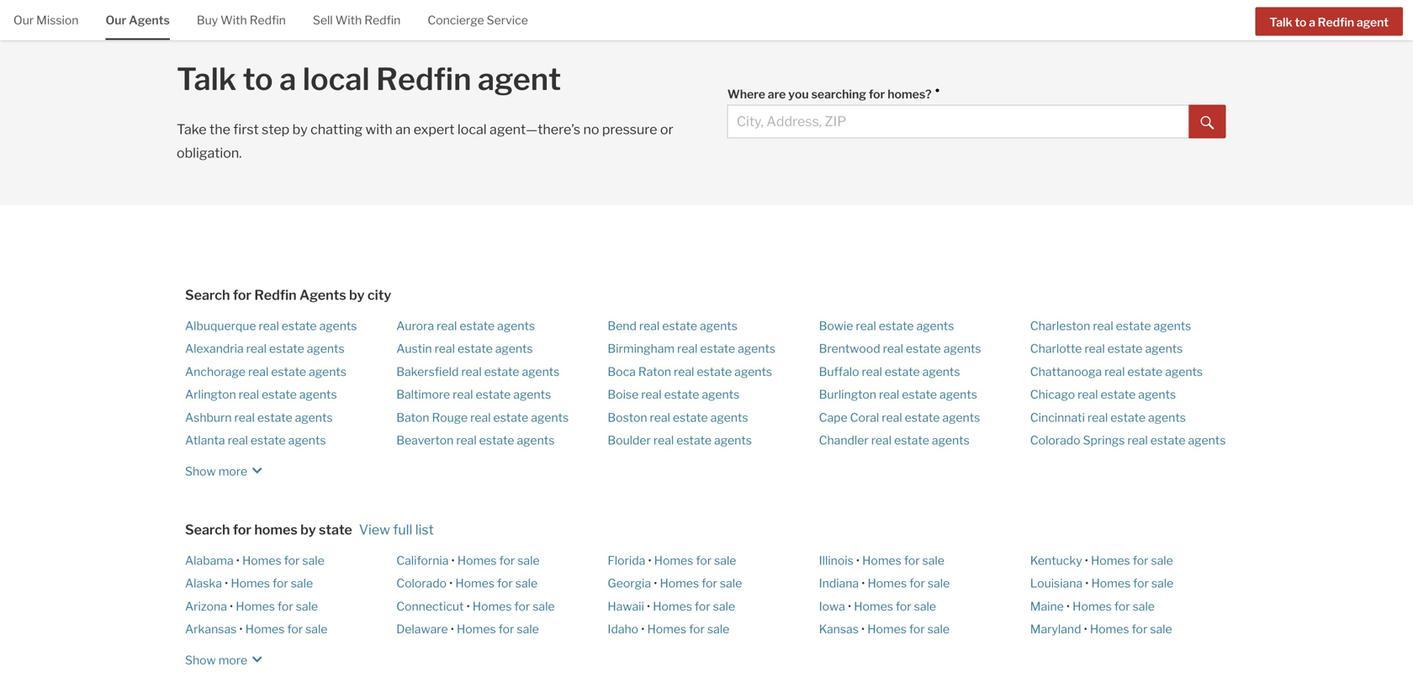 Task type: vqa. For each thing, say whether or not it's contained in the screenshot.
1st favorite button option from the left favorite button image
no



Task type: locate. For each thing, give the bounding box(es) containing it.
springs
[[1084, 433, 1126, 448]]

redfin
[[250, 13, 286, 27], [365, 13, 401, 27], [1318, 15, 1355, 29], [376, 60, 472, 97], [254, 287, 297, 303]]

• for maine
[[1067, 599, 1071, 614]]

for for florida • homes for sale
[[696, 554, 712, 568]]

search for homes by state view full list
[[185, 522, 434, 538]]

cincinnati
[[1031, 411, 1086, 425]]

aurora
[[397, 319, 434, 333]]

real for beaverton real estate agents
[[456, 433, 477, 448]]

homes for sale link for delaware • homes for sale
[[457, 622, 539, 637]]

1 search from the top
[[185, 287, 230, 303]]

search
[[185, 287, 230, 303], [185, 522, 230, 538]]

estate
[[282, 319, 317, 333], [460, 319, 495, 333], [663, 319, 698, 333], [879, 319, 914, 333], [1117, 319, 1152, 333], [269, 342, 304, 356], [458, 342, 493, 356], [701, 342, 736, 356], [906, 342, 942, 356], [1108, 342, 1143, 356], [271, 365, 306, 379], [484, 365, 520, 379], [697, 365, 732, 379], [885, 365, 920, 379], [1128, 365, 1163, 379], [262, 388, 297, 402], [476, 388, 511, 402], [664, 388, 700, 402], [902, 388, 938, 402], [1101, 388, 1136, 402], [257, 411, 293, 425], [494, 411, 529, 425], [673, 411, 708, 425], [905, 411, 940, 425], [1111, 411, 1146, 425], [251, 433, 286, 448], [479, 433, 515, 448], [677, 433, 712, 448], [895, 433, 930, 448], [1151, 433, 1186, 448]]

georgia link
[[608, 577, 651, 591]]

0 horizontal spatial talk
[[177, 60, 237, 97]]

with right the buy
[[221, 13, 247, 27]]

estate down brentwood real estate agents
[[885, 365, 920, 379]]

1 vertical spatial show
[[185, 653, 216, 668]]

homes down iowa • homes for sale
[[868, 622, 907, 637]]

1 vertical spatial by
[[349, 287, 365, 303]]

maine • homes for sale
[[1031, 599, 1155, 614]]

0 horizontal spatial our
[[13, 13, 34, 27]]

agents
[[319, 319, 357, 333], [498, 319, 535, 333], [700, 319, 738, 333], [917, 319, 955, 333], [1154, 319, 1192, 333], [307, 342, 345, 356], [495, 342, 533, 356], [738, 342, 776, 356], [944, 342, 982, 356], [1146, 342, 1184, 356], [309, 365, 347, 379], [522, 365, 560, 379], [735, 365, 773, 379], [923, 365, 961, 379], [1166, 365, 1204, 379], [299, 388, 337, 402], [514, 388, 551, 402], [702, 388, 740, 402], [940, 388, 978, 402], [1139, 388, 1177, 402], [295, 411, 333, 425], [531, 411, 569, 425], [711, 411, 749, 425], [943, 411, 981, 425], [1149, 411, 1187, 425], [288, 433, 326, 448], [517, 433, 555, 448], [715, 433, 752, 448], [932, 433, 970, 448], [1189, 433, 1227, 448]]

sale for florida • homes for sale
[[715, 554, 737, 568]]

real for charleston real estate agents
[[1094, 319, 1114, 333]]

0 vertical spatial show more link
[[185, 456, 268, 481]]

boca raton real estate agents
[[608, 365, 773, 379]]

local inside take the first step by chatting with an expert local agent—there's no pressure or obligation.
[[458, 121, 487, 137]]

2 show more from the top
[[185, 653, 247, 668]]

0 horizontal spatial a
[[280, 60, 296, 97]]

brentwood
[[819, 342, 881, 356]]

estate up 'beaverton real estate agents' link
[[494, 411, 529, 425]]

for for alabama • homes for sale
[[284, 554, 300, 568]]

1 horizontal spatial talk
[[1270, 15, 1293, 29]]

indiana • homes for sale
[[819, 577, 950, 591]]

real down ashburn real estate agents
[[228, 433, 248, 448]]

boise
[[608, 388, 639, 402]]

homes for sale link up colorado • homes for sale
[[458, 554, 540, 568]]

homes for maryland
[[1091, 622, 1130, 637]]

0 horizontal spatial agents
[[129, 13, 170, 27]]

hawaii
[[608, 599, 645, 614]]

to
[[1296, 15, 1307, 29], [243, 60, 273, 97]]

colorado
[[1031, 433, 1081, 448], [397, 577, 447, 591]]

0 vertical spatial more
[[219, 464, 247, 479]]

sale down "maine • homes for sale"
[[1151, 622, 1173, 637]]

• for delaware
[[451, 622, 454, 637]]

by for step
[[293, 121, 308, 137]]

show
[[185, 464, 216, 479], [185, 653, 216, 668]]

1 vertical spatial local
[[458, 121, 487, 137]]

colorado down cincinnati
[[1031, 433, 1081, 448]]

estate for bowie real estate agents
[[879, 319, 914, 333]]

real for anchorage real estate agents
[[248, 365, 269, 379]]

for for idaho • homes for sale
[[689, 622, 705, 637]]

real for buffalo real estate agents
[[862, 365, 883, 379]]

a inside button
[[1310, 15, 1316, 29]]

• right florida
[[648, 554, 652, 568]]

1 vertical spatial to
[[243, 60, 273, 97]]

homes for sale link down "connecticut • homes for sale"
[[457, 622, 539, 637]]

maine
[[1031, 599, 1064, 614]]

• right the hawaii link
[[647, 599, 651, 614]]

homes for sale link down iowa • homes for sale
[[868, 622, 950, 637]]

redfin for sell with redfin
[[365, 13, 401, 27]]

by inside take the first step by chatting with an expert local agent—there's no pressure or obligation.
[[293, 121, 308, 137]]

0 horizontal spatial agent
[[478, 60, 561, 97]]

california
[[397, 554, 449, 568]]

sale down florida • homes for sale
[[720, 577, 742, 591]]

for down florida • homes for sale
[[702, 577, 718, 591]]

talk to a redfin agent
[[1270, 15, 1389, 29]]

agents for burlington real estate agents
[[940, 388, 978, 402]]

sale for illinois • homes for sale
[[923, 554, 945, 568]]

real down raton
[[641, 388, 662, 402]]

homes up colorado • homes for sale
[[458, 554, 497, 568]]

our inside 'link'
[[106, 13, 126, 27]]

estate up boulder real estate agents
[[673, 411, 708, 425]]

1 horizontal spatial colorado
[[1031, 433, 1081, 448]]

estate down anchorage real estate agents link
[[262, 388, 297, 402]]

sale up georgia • homes for sale
[[715, 554, 737, 568]]

our left the mission
[[13, 13, 34, 27]]

• down "maine • homes for sale"
[[1084, 622, 1088, 637]]

agents for chandler real estate agents
[[932, 433, 970, 448]]

real up ashburn real estate agents
[[239, 388, 259, 402]]

show more link down atlanta at bottom left
[[185, 456, 268, 481]]

boise real estate agents link
[[608, 388, 740, 402]]

1 horizontal spatial with
[[336, 13, 362, 27]]

a for local
[[280, 60, 296, 97]]

1 vertical spatial show more link
[[185, 644, 268, 670]]

0 vertical spatial agent
[[1357, 15, 1389, 29]]

0 horizontal spatial with
[[221, 13, 247, 27]]

with
[[221, 13, 247, 27], [336, 13, 362, 27]]

california link
[[397, 554, 449, 568]]

homes for sale link down alabama • homes for sale
[[231, 577, 313, 591]]

2 with from the left
[[336, 13, 362, 27]]

1 horizontal spatial agent
[[1357, 15, 1389, 29]]

2 our from the left
[[106, 13, 126, 27]]

for for maryland • homes for sale
[[1132, 622, 1148, 637]]

talk
[[1270, 15, 1293, 29], [177, 60, 237, 97]]

homes for sale link down "maine • homes for sale"
[[1091, 622, 1173, 637]]

0 vertical spatial agents
[[129, 13, 170, 27]]

search for search for homes by state view full list
[[185, 522, 230, 538]]

real down "boston real estate agents" link
[[654, 433, 674, 448]]

sale for alaska • homes for sale
[[291, 577, 313, 591]]

• for alaska
[[225, 577, 228, 591]]

sale for connecticut • homes for sale
[[533, 599, 555, 614]]

real up cincinnati real estate agents
[[1078, 388, 1099, 402]]

2 more from the top
[[219, 653, 247, 668]]

1 vertical spatial talk
[[177, 60, 237, 97]]

austin real estate agents
[[397, 342, 533, 356]]

estate up charlotte real estate agents
[[1117, 319, 1152, 333]]

homes down georgia • homes for sale
[[653, 599, 693, 614]]

california • homes for sale
[[397, 554, 540, 568]]

real for bowie real estate agents
[[856, 319, 877, 333]]

• for maryland
[[1084, 622, 1088, 637]]

• right 'georgia'
[[654, 577, 658, 591]]

homes up maryland • homes for sale
[[1073, 599, 1112, 614]]

for down "connecticut • homes for sale"
[[499, 622, 515, 637]]

chattanooga real estate agents link
[[1031, 365, 1204, 379]]

raton
[[639, 365, 672, 379]]

0 vertical spatial local
[[303, 60, 370, 97]]

homes for idaho
[[648, 622, 687, 637]]

real down brentwood on the right
[[862, 365, 883, 379]]

1 horizontal spatial our
[[106, 13, 126, 27]]

boulder real estate agents
[[608, 433, 752, 448]]

1 more from the top
[[219, 464, 247, 479]]

agents for boise real estate agents
[[702, 388, 740, 402]]

• for california
[[451, 554, 455, 568]]

• right maine link
[[1067, 599, 1071, 614]]

0 horizontal spatial colorado
[[397, 577, 447, 591]]

bowie real estate agents
[[819, 319, 955, 333]]

sale down indiana • homes for sale
[[915, 599, 937, 614]]

iowa link
[[819, 599, 846, 614]]

louisiana link
[[1031, 577, 1083, 591]]

1 vertical spatial agent
[[478, 60, 561, 97]]

agents for bend real estate agents
[[700, 319, 738, 333]]

homes for sale link down indiana • homes for sale
[[854, 599, 937, 614]]

•
[[236, 554, 240, 568], [451, 554, 455, 568], [648, 554, 652, 568], [857, 554, 860, 568], [1085, 554, 1089, 568], [225, 577, 228, 591], [449, 577, 453, 591], [654, 577, 658, 591], [862, 577, 866, 591], [1086, 577, 1089, 591], [230, 599, 233, 614], [467, 599, 470, 614], [647, 599, 651, 614], [848, 599, 852, 614], [1067, 599, 1071, 614], [239, 622, 243, 637], [451, 622, 454, 637], [641, 622, 645, 637], [862, 622, 865, 637], [1084, 622, 1088, 637]]

search up the "alabama" "link"
[[185, 522, 230, 538]]

estate for chandler real estate agents
[[895, 433, 930, 448]]

homes for iowa
[[854, 599, 894, 614]]

real for brentwood real estate agents
[[883, 342, 904, 356]]

real down charlotte real estate agents
[[1105, 365, 1126, 379]]

estate down ashburn real estate agents
[[251, 433, 286, 448]]

• right illinois link at the bottom right
[[857, 554, 860, 568]]

no
[[584, 121, 600, 137]]

for up delaware • homes for sale
[[515, 599, 530, 614]]

florida • homes for sale
[[608, 554, 737, 568]]

estate down boston real estate agents
[[677, 433, 712, 448]]

bakersfield real estate agents link
[[397, 365, 560, 379]]

• for arkansas
[[239, 622, 243, 637]]

for for alaska • homes for sale
[[273, 577, 288, 591]]

iowa • homes for sale
[[819, 599, 937, 614]]

alabama • homes for sale
[[185, 554, 325, 568]]

estate up birmingham real estate agents link
[[663, 319, 698, 333]]

real up atlanta real estate agents link
[[234, 411, 255, 425]]

• for iowa
[[848, 599, 852, 614]]

0 vertical spatial colorado
[[1031, 433, 1081, 448]]

estate down cape coral real estate agents
[[895, 433, 930, 448]]

homes?
[[888, 87, 932, 101]]

connecticut link
[[397, 599, 464, 614]]

agents for aurora real estate agents
[[498, 319, 535, 333]]

sale for maryland • homes for sale
[[1151, 622, 1173, 637]]

1 vertical spatial show more
[[185, 653, 247, 668]]

homes for sale link
[[242, 554, 325, 568], [458, 554, 540, 568], [654, 554, 737, 568], [863, 554, 945, 568], [1092, 554, 1174, 568], [231, 577, 313, 591], [456, 577, 538, 591], [660, 577, 742, 591], [868, 577, 950, 591], [1092, 577, 1174, 591], [236, 599, 318, 614], [473, 599, 555, 614], [653, 599, 736, 614], [854, 599, 937, 614], [1073, 599, 1155, 614], [245, 622, 328, 637], [457, 622, 539, 637], [648, 622, 730, 637], [868, 622, 950, 637], [1091, 622, 1173, 637]]

for down "maine • homes for sale"
[[1132, 622, 1148, 637]]

homes up georgia • homes for sale
[[654, 554, 694, 568]]

alabama link
[[185, 554, 234, 568]]

show for 2nd show more link from the top
[[185, 653, 216, 668]]

homes for sale link up georgia • homes for sale
[[654, 554, 737, 568]]

sell with redfin link
[[313, 0, 401, 38]]

real for charlotte real estate agents
[[1085, 342, 1106, 356]]

more
[[219, 464, 247, 479], [219, 653, 247, 668]]

homes for sale link down homes
[[242, 554, 325, 568]]

estate for brentwood real estate agents
[[906, 342, 942, 356]]

sale down arizona • homes for sale at bottom
[[306, 622, 328, 637]]

agents left city
[[300, 287, 346, 303]]

estate up boca raton real estate agents "link" at the bottom
[[701, 342, 736, 356]]

homes for sale link down arizona • homes for sale at bottom
[[245, 622, 328, 637]]

1 vertical spatial agents
[[300, 287, 346, 303]]

our agents
[[106, 13, 170, 27]]

indiana link
[[819, 577, 859, 591]]

• right the arizona
[[230, 599, 233, 614]]

0 vertical spatial show more
[[185, 464, 247, 479]]

arizona link
[[185, 599, 227, 614]]

real up bakersfield
[[435, 342, 455, 356]]

• for colorado
[[449, 577, 453, 591]]

talk inside button
[[1270, 15, 1293, 29]]

real for boulder real estate agents
[[654, 433, 674, 448]]

burlington real estate agents link
[[819, 388, 978, 402]]

0 horizontal spatial to
[[243, 60, 273, 97]]

real
[[259, 319, 279, 333], [437, 319, 457, 333], [640, 319, 660, 333], [856, 319, 877, 333], [1094, 319, 1114, 333], [246, 342, 267, 356], [435, 342, 455, 356], [678, 342, 698, 356], [883, 342, 904, 356], [1085, 342, 1106, 356], [248, 365, 269, 379], [461, 365, 482, 379], [674, 365, 695, 379], [862, 365, 883, 379], [1105, 365, 1126, 379], [239, 388, 259, 402], [453, 388, 473, 402], [641, 388, 662, 402], [879, 388, 900, 402], [1078, 388, 1099, 402], [234, 411, 255, 425], [471, 411, 491, 425], [650, 411, 671, 425], [882, 411, 903, 425], [1088, 411, 1109, 425], [228, 433, 248, 448], [456, 433, 477, 448], [654, 433, 674, 448], [872, 433, 892, 448], [1128, 433, 1149, 448]]

agents for arlington real estate agents
[[299, 388, 337, 402]]

expert
[[414, 121, 455, 137]]

• for kentucky
[[1085, 554, 1089, 568]]

show more down atlanta at bottom left
[[185, 464, 247, 479]]

estate for boston real estate agents
[[673, 411, 708, 425]]

for up indiana • homes for sale
[[905, 554, 920, 568]]

estate down search for redfin agents by city
[[282, 319, 317, 333]]

2 search from the top
[[185, 522, 230, 538]]

estate for arlington real estate agents
[[262, 388, 297, 402]]

• for georgia
[[654, 577, 658, 591]]

concierge
[[428, 13, 484, 27]]

estate down albuquerque real estate agents
[[269, 342, 304, 356]]

agents for buffalo real estate agents
[[923, 365, 961, 379]]

0 horizontal spatial local
[[303, 60, 370, 97]]

2 show more link from the top
[[185, 644, 268, 670]]

alabama
[[185, 554, 234, 568]]

real up rouge
[[453, 388, 473, 402]]

homes for sale link for arizona • homes for sale
[[236, 599, 318, 614]]

homes up "connecticut • homes for sale"
[[456, 577, 495, 591]]

homes for sale link down louisiana • homes for sale
[[1073, 599, 1155, 614]]

florida
[[608, 554, 646, 568]]

• up louisiana • homes for sale
[[1085, 554, 1089, 568]]

homes for sale link for indiana • homes for sale
[[868, 577, 950, 591]]

take
[[177, 121, 207, 137]]

take the first step by chatting with an expert local agent—there's no pressure or obligation.
[[177, 121, 674, 161]]

agents for boulder real estate agents
[[715, 433, 752, 448]]

arkansas • homes for sale
[[185, 622, 328, 637]]

0 vertical spatial search
[[185, 287, 230, 303]]

2 show from the top
[[185, 653, 216, 668]]

brentwood real estate agents link
[[819, 342, 982, 356]]

real down "buffalo real estate agents"
[[879, 388, 900, 402]]

0 vertical spatial show
[[185, 464, 216, 479]]

estate up baltimore real estate agents link
[[484, 365, 520, 379]]

0 vertical spatial by
[[293, 121, 308, 137]]

estate up "chattanooga real estate agents" link
[[1108, 342, 1143, 356]]

homes for sale link up delaware • homes for sale
[[473, 599, 555, 614]]

1 with from the left
[[221, 13, 247, 27]]

homes for sale link for hawaii • homes for sale
[[653, 599, 736, 614]]

with for buy
[[221, 13, 247, 27]]

sale down georgia • homes for sale
[[713, 599, 736, 614]]

homes for sale link for alabama • homes for sale
[[242, 554, 325, 568]]

• up the "alaska • homes for sale"
[[236, 554, 240, 568]]

1 horizontal spatial local
[[458, 121, 487, 137]]

homes for sale link up "connecticut • homes for sale"
[[456, 577, 538, 591]]

0 vertical spatial talk
[[1270, 15, 1293, 29]]

estate for birmingham real estate agents
[[701, 342, 736, 356]]

bend
[[608, 319, 637, 333]]

show more link down arkansas link
[[185, 644, 268, 670]]

1 horizontal spatial a
[[1310, 15, 1316, 29]]

homes for connecticut
[[473, 599, 512, 614]]

sale for georgia • homes for sale
[[720, 577, 742, 591]]

burlington real estate agents
[[819, 388, 978, 402]]

homes for sale link for kentucky • homes for sale
[[1092, 554, 1174, 568]]

homes for sale link down hawaii • homes for sale
[[648, 622, 730, 637]]

homes down illinois • homes for sale
[[868, 577, 907, 591]]

1 horizontal spatial agents
[[300, 287, 346, 303]]

• for hawaii
[[647, 599, 651, 614]]

louisiana
[[1031, 577, 1083, 591]]

agents for albuquerque real estate agents
[[319, 319, 357, 333]]

for
[[869, 87, 886, 101], [233, 287, 252, 303], [233, 522, 252, 538], [284, 554, 300, 568], [499, 554, 515, 568], [696, 554, 712, 568], [905, 554, 920, 568], [1133, 554, 1149, 568], [273, 577, 288, 591], [497, 577, 513, 591], [702, 577, 718, 591], [910, 577, 926, 591], [1134, 577, 1150, 591], [278, 599, 293, 614], [515, 599, 530, 614], [695, 599, 711, 614], [896, 599, 912, 614], [1115, 599, 1131, 614], [287, 622, 303, 637], [499, 622, 515, 637], [689, 622, 705, 637], [910, 622, 925, 637], [1132, 622, 1148, 637]]

colorado • homes for sale
[[397, 577, 538, 591]]

agents for birmingham real estate agents
[[738, 342, 776, 356]]

more down arkansas link
[[219, 653, 247, 668]]

1 vertical spatial colorado
[[397, 577, 447, 591]]

by right step
[[293, 121, 308, 137]]

homes down kentucky • homes for sale
[[1092, 577, 1131, 591]]

agents for chicago real estate agents
[[1139, 388, 1177, 402]]

estate right springs
[[1151, 433, 1186, 448]]

1 our from the left
[[13, 13, 34, 27]]

• right indiana
[[862, 577, 866, 591]]

austin real estate agents link
[[397, 342, 533, 356]]

1 show from the top
[[185, 464, 216, 479]]

homes for sale link up indiana • homes for sale
[[863, 554, 945, 568]]

homes for sale link for california • homes for sale
[[458, 554, 540, 568]]

homes for sale link down illinois • homes for sale
[[868, 577, 950, 591]]

agent inside button
[[1357, 15, 1389, 29]]

agents left the buy
[[129, 13, 170, 27]]

more for 2nd show more link from the top
[[219, 653, 247, 668]]

real right springs
[[1128, 433, 1149, 448]]

kentucky • homes for sale
[[1031, 554, 1174, 568]]

sale for california • homes for sale
[[518, 554, 540, 568]]

0 vertical spatial to
[[1296, 15, 1307, 29]]

homes for sale link for maryland • homes for sale
[[1091, 622, 1173, 637]]

1 vertical spatial search
[[185, 522, 230, 538]]

baton rouge real estate agents
[[397, 411, 569, 425]]

1 vertical spatial more
[[219, 653, 247, 668]]

real up "buffalo real estate agents"
[[883, 342, 904, 356]]

homes for sale link for idaho • homes for sale
[[648, 622, 730, 637]]

show for 1st show more link from the top of the page
[[185, 464, 216, 479]]

1 vertical spatial a
[[280, 60, 296, 97]]

agents inside 'link'
[[129, 13, 170, 27]]

to inside button
[[1296, 15, 1307, 29]]

for up alabama • homes for sale
[[233, 522, 252, 538]]

estate for austin real estate agents
[[458, 342, 493, 356]]

agents
[[129, 13, 170, 27], [300, 287, 346, 303]]

1 horizontal spatial to
[[1296, 15, 1307, 29]]

the
[[210, 121, 230, 137]]

for down kentucky • homes for sale
[[1134, 577, 1150, 591]]

idaho
[[608, 622, 639, 637]]

sale for idaho • homes for sale
[[708, 622, 730, 637]]

• down the california • homes for sale
[[449, 577, 453, 591]]

agents for brentwood real estate agents
[[944, 342, 982, 356]]

homes for sale link for maine • homes for sale
[[1073, 599, 1155, 614]]

real down "coral"
[[872, 433, 892, 448]]

• for louisiana
[[1086, 577, 1089, 591]]

estate for chicago real estate agents
[[1101, 388, 1136, 402]]

chandler real estate agents link
[[819, 433, 970, 448]]

real up chandler real estate agents
[[882, 411, 903, 425]]

real up alexandria real estate agents link
[[259, 319, 279, 333]]

show down atlanta at bottom left
[[185, 464, 216, 479]]

a
[[1310, 15, 1316, 29], [280, 60, 296, 97]]

homes up kansas • homes for sale
[[854, 599, 894, 614]]

estate down charlotte real estate agents
[[1128, 365, 1163, 379]]

estate up brentwood real estate agents
[[879, 319, 914, 333]]

sale for delaware • homes for sale
[[517, 622, 539, 637]]

charlotte real estate agents
[[1031, 342, 1184, 356]]

cape coral real estate agents link
[[819, 411, 981, 425]]

homes for sale link down kentucky • homes for sale
[[1092, 577, 1174, 591]]

delaware
[[397, 622, 448, 637]]

coral
[[851, 411, 880, 425]]

0 vertical spatial a
[[1310, 15, 1316, 29]]

for down homes
[[284, 554, 300, 568]]

• right iowa
[[848, 599, 852, 614]]

agents for chattanooga real estate agents
[[1166, 365, 1204, 379]]

homes for florida
[[654, 554, 694, 568]]

arlington real estate agents
[[185, 388, 337, 402]]

colorado down california link
[[397, 577, 447, 591]]

for down illinois • homes for sale
[[910, 577, 926, 591]]

homes down arizona • homes for sale at bottom
[[245, 622, 285, 637]]

our agents link
[[106, 0, 170, 38]]



Task type: describe. For each thing, give the bounding box(es) containing it.
sale for arkansas • homes for sale
[[306, 622, 328, 637]]

sale for kansas • homes for sale
[[928, 622, 950, 637]]

• for connecticut
[[467, 599, 470, 614]]

our for our mission
[[13, 13, 34, 27]]

real for arlington real estate agents
[[239, 388, 259, 402]]

agents for charlotte real estate agents
[[1146, 342, 1184, 356]]

• for idaho
[[641, 622, 645, 637]]

birmingham real estate agents link
[[608, 342, 776, 356]]

real for boston real estate agents
[[650, 411, 671, 425]]

real for boise real estate agents
[[641, 388, 662, 402]]

boca raton real estate agents link
[[608, 365, 773, 379]]

real for ashburn real estate agents
[[234, 411, 255, 425]]

full
[[393, 522, 413, 538]]

boston
[[608, 411, 648, 425]]

estate down birmingham real estate agents link
[[697, 365, 732, 379]]

homes
[[254, 522, 298, 538]]

sale for iowa • homes for sale
[[915, 599, 937, 614]]

for up albuquerque
[[233, 287, 252, 303]]

albuquerque
[[185, 319, 256, 333]]

real for burlington real estate agents
[[879, 388, 900, 402]]

redfin for search for redfin agents by city
[[254, 287, 297, 303]]

estate for boulder real estate agents
[[677, 433, 712, 448]]

baton rouge real estate agents link
[[397, 411, 569, 425]]

estate for beaverton real estate agents
[[479, 433, 515, 448]]

sale for maine • homes for sale
[[1133, 599, 1155, 614]]

2 vertical spatial by
[[301, 522, 316, 538]]

redfin inside button
[[1318, 15, 1355, 29]]

hawaii link
[[608, 599, 645, 614]]

estate for baltimore real estate agents
[[476, 388, 511, 402]]

homes for sale link for illinois • homes for sale
[[863, 554, 945, 568]]

homes for sale link for georgia • homes for sale
[[660, 577, 742, 591]]

arizona
[[185, 599, 227, 614]]

cape
[[819, 411, 848, 425]]

homes for sale link for colorado • homes for sale
[[456, 577, 538, 591]]

agents for ashburn real estate agents
[[295, 411, 333, 425]]

arkansas link
[[185, 622, 237, 637]]

baltimore real estate agents link
[[397, 388, 551, 402]]

homes for sale link for connecticut • homes for sale
[[473, 599, 555, 614]]

view
[[359, 522, 390, 538]]

louisiana • homes for sale
[[1031, 577, 1174, 591]]

where
[[728, 87, 766, 101]]

sale for louisiana • homes for sale
[[1152, 577, 1174, 591]]

chandler
[[819, 433, 869, 448]]

iowa
[[819, 599, 846, 614]]

colorado link
[[397, 577, 447, 591]]

real for aurora real estate agents
[[437, 319, 457, 333]]

• for indiana
[[862, 577, 866, 591]]

pressure
[[602, 121, 658, 137]]

boston real estate agents
[[608, 411, 749, 425]]

where are you searching for homes?
[[728, 87, 932, 101]]

to for local
[[243, 60, 273, 97]]

estate for albuquerque real estate agents
[[282, 319, 317, 333]]

search for redfin agents by city
[[185, 287, 392, 303]]

maryland link
[[1031, 622, 1082, 637]]

maryland
[[1031, 622, 1082, 637]]

sale for colorado • homes for sale
[[516, 577, 538, 591]]

florida link
[[608, 554, 646, 568]]

maryland • homes for sale
[[1031, 622, 1173, 637]]

charlotte
[[1031, 342, 1083, 356]]

boise real estate agents
[[608, 388, 740, 402]]

boulder real estate agents link
[[608, 433, 752, 448]]

cincinnati real estate agents link
[[1031, 411, 1187, 425]]

charleston real estate agents
[[1031, 319, 1192, 333]]

birmingham real estate agents
[[608, 342, 776, 356]]

real up 'beaverton real estate agents' link
[[471, 411, 491, 425]]

estate for burlington real estate agents
[[902, 388, 938, 402]]

cincinnati real estate agents
[[1031, 411, 1187, 425]]

real for alexandria real estate agents
[[246, 342, 267, 356]]

view full list link
[[359, 522, 434, 538]]

colorado springs real estate agents
[[1031, 433, 1227, 448]]

idaho • homes for sale
[[608, 622, 730, 637]]

estate for bend real estate agents
[[663, 319, 698, 333]]

homes for kentucky
[[1092, 554, 1131, 568]]

search field element
[[728, 79, 1227, 138]]

austin
[[397, 342, 432, 356]]

beaverton real estate agents
[[397, 433, 555, 448]]

homes for maine
[[1073, 599, 1112, 614]]

homes for indiana
[[868, 577, 907, 591]]

concierge service
[[428, 13, 528, 27]]

burlington
[[819, 388, 877, 402]]

agents for charleston real estate agents
[[1154, 319, 1192, 333]]

estate for ashburn real estate agents
[[257, 411, 293, 425]]

sale for hawaii • homes for sale
[[713, 599, 736, 614]]

search for search for redfin agents by city
[[185, 287, 230, 303]]

bakersfield
[[397, 365, 459, 379]]

for for kentucky • homes for sale
[[1133, 554, 1149, 568]]

kansas
[[819, 622, 859, 637]]

for for georgia • homes for sale
[[702, 577, 718, 591]]

1 show more link from the top
[[185, 456, 268, 481]]

homes for alaska
[[231, 577, 270, 591]]

sale for alabama • homes for sale
[[302, 554, 325, 568]]

estate for charlotte real estate agents
[[1108, 342, 1143, 356]]

1 show more from the top
[[185, 464, 247, 479]]

mission
[[36, 13, 79, 27]]

alaska link
[[185, 577, 222, 591]]

for for delaware • homes for sale
[[499, 622, 515, 637]]

birmingham
[[608, 342, 675, 356]]

atlanta real estate agents
[[185, 433, 326, 448]]

connecticut
[[397, 599, 464, 614]]

our mission
[[13, 13, 79, 27]]

estate for cincinnati real estate agents
[[1111, 411, 1146, 425]]

buy
[[197, 13, 218, 27]]

albuquerque real estate agents
[[185, 319, 357, 333]]

ashburn real estate agents link
[[185, 411, 333, 425]]

chicago real estate agents link
[[1031, 388, 1177, 402]]

for for hawaii • homes for sale
[[695, 599, 711, 614]]

homes for illinois
[[863, 554, 902, 568]]

talk to a local redfin agent
[[177, 60, 561, 97]]

real down birmingham real estate agents link
[[674, 365, 695, 379]]

homes for kansas
[[868, 622, 907, 637]]

step
[[262, 121, 290, 137]]

real for birmingham real estate agents
[[678, 342, 698, 356]]

maine link
[[1031, 599, 1064, 614]]

• for arizona
[[230, 599, 233, 614]]

estate for chattanooga real estate agents
[[1128, 365, 1163, 379]]

submit search image
[[1202, 116, 1215, 129]]

homes for louisiana
[[1092, 577, 1131, 591]]

estate for atlanta real estate agents
[[251, 433, 286, 448]]

homes for sale link for alaska • homes for sale
[[231, 577, 313, 591]]

beaverton
[[397, 433, 454, 448]]

homes for colorado
[[456, 577, 495, 591]]

chattanooga real estate agents
[[1031, 365, 1204, 379]]

homes for california
[[458, 554, 497, 568]]

real for austin real estate agents
[[435, 342, 455, 356]]

for inside "search field" element
[[869, 87, 886, 101]]

for for arizona • homes for sale
[[278, 599, 293, 614]]

charlotte real estate agents link
[[1031, 342, 1184, 356]]

sell
[[313, 13, 333, 27]]

charleston real estate agents link
[[1031, 319, 1192, 333]]

for for kansas • homes for sale
[[910, 622, 925, 637]]

redfin for buy with redfin
[[250, 13, 286, 27]]

bend real estate agents
[[608, 319, 738, 333]]

homes for alabama
[[242, 554, 282, 568]]

obligation.
[[177, 145, 242, 161]]

idaho link
[[608, 622, 639, 637]]

charleston
[[1031, 319, 1091, 333]]

chatting
[[311, 121, 363, 137]]

sale for arizona • homes for sale
[[296, 599, 318, 614]]

estate for boise real estate agents
[[664, 388, 700, 402]]

bowie
[[819, 319, 854, 333]]

real for bakersfield real estate agents
[[461, 365, 482, 379]]

alaska
[[185, 577, 222, 591]]

by for agents
[[349, 287, 365, 303]]

City, Address, ZIP search field
[[728, 105, 1190, 138]]

list
[[416, 522, 434, 538]]

estate for charleston real estate agents
[[1117, 319, 1152, 333]]

• for alabama
[[236, 554, 240, 568]]

buffalo real estate agents link
[[819, 365, 961, 379]]

estate for anchorage real estate agents
[[271, 365, 306, 379]]

for for iowa • homes for sale
[[896, 599, 912, 614]]

sell with redfin
[[313, 13, 401, 27]]

homes for arkansas
[[245, 622, 285, 637]]

baltimore
[[397, 388, 450, 402]]

agents for beaverton real estate agents
[[517, 433, 555, 448]]

agents for boston real estate agents
[[711, 411, 749, 425]]

illinois • homes for sale
[[819, 554, 945, 568]]

cape coral real estate agents
[[819, 411, 981, 425]]

city
[[368, 287, 392, 303]]

colorado springs real estate agents link
[[1031, 433, 1227, 448]]

buffalo
[[819, 365, 860, 379]]

buffalo real estate agents
[[819, 365, 961, 379]]

estate down burlington real estate agents
[[905, 411, 940, 425]]

to for redfin
[[1296, 15, 1307, 29]]

• for kansas
[[862, 622, 865, 637]]

homes for delaware
[[457, 622, 496, 637]]

illinois link
[[819, 554, 854, 568]]

you
[[789, 87, 809, 101]]

agents for atlanta real estate agents
[[288, 433, 326, 448]]



